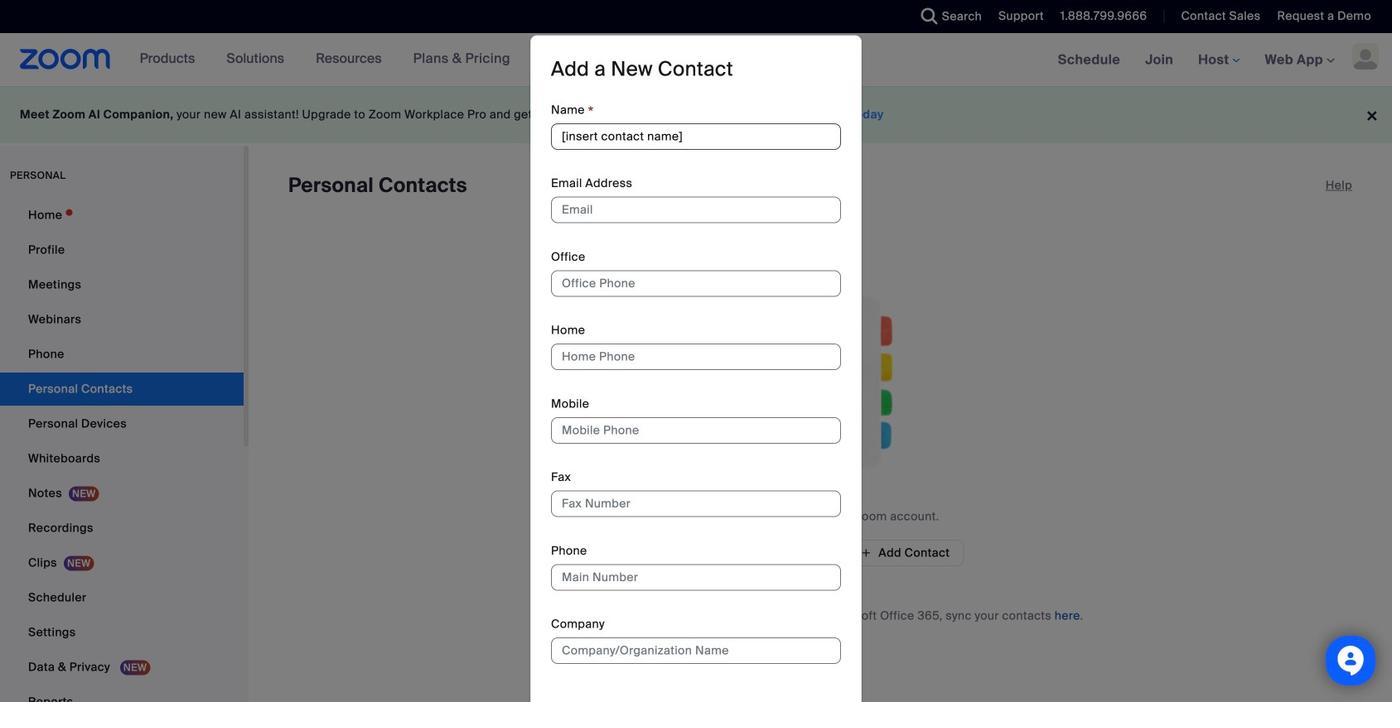 Task type: describe. For each thing, give the bounding box(es) containing it.
Home Phone text field
[[551, 344, 841, 371]]

Office Phone text field
[[551, 270, 841, 297]]

personal menu menu
[[0, 199, 244, 703]]



Task type: vqa. For each thing, say whether or not it's contained in the screenshot.
Company/Organization Name TEXT FIELD
yes



Task type: locate. For each thing, give the bounding box(es) containing it.
Main Number text field
[[551, 565, 841, 591]]

product information navigation
[[127, 33, 523, 86]]

Email text field
[[551, 197, 841, 223]]

footer
[[0, 86, 1392, 143]]

add image
[[860, 546, 872, 561]]

Mobile Phone text field
[[551, 418, 841, 444]]

meetings navigation
[[1046, 33, 1392, 87]]

Fax Number text field
[[551, 491, 841, 518]]

Company/Organization Name text field
[[551, 638, 841, 665]]

dialog
[[530, 35, 862, 703]]

banner
[[0, 33, 1392, 87]]

First and Last Name text field
[[551, 123, 841, 150]]



